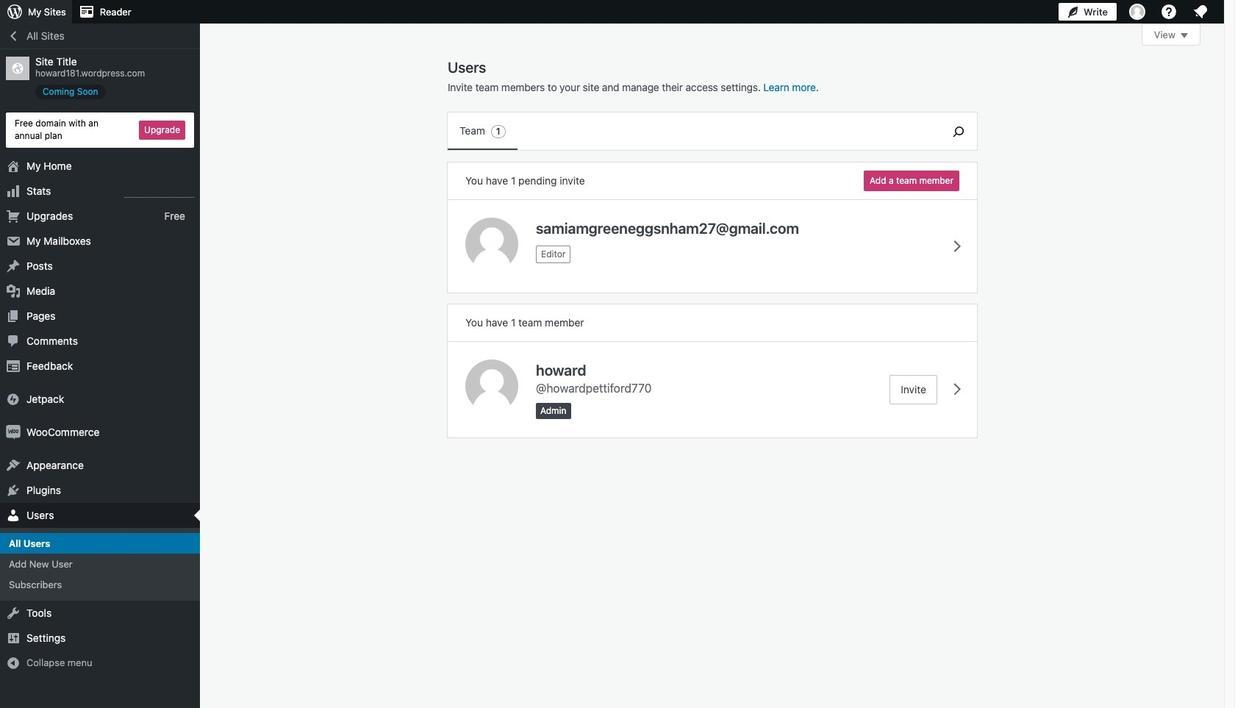 Task type: vqa. For each thing, say whether or not it's contained in the screenshot.
Site Icon
no



Task type: locate. For each thing, give the bounding box(es) containing it.
None search field
[[941, 113, 977, 150]]

help image
[[1161, 3, 1178, 21]]

img image
[[6, 392, 21, 406], [6, 425, 21, 440]]

howard image
[[466, 360, 519, 413]]

my profile image
[[1130, 4, 1146, 20]]

main content
[[448, 24, 1201, 438]]

1 vertical spatial img image
[[6, 425, 21, 440]]

highest hourly views 0 image
[[124, 188, 194, 198]]

0 vertical spatial img image
[[6, 392, 21, 406]]



Task type: describe. For each thing, give the bounding box(es) containing it.
open search image
[[941, 122, 977, 140]]

closed image
[[1181, 33, 1189, 38]]

2 img image from the top
[[6, 425, 21, 440]]

manage your notifications image
[[1192, 3, 1210, 21]]

1 img image from the top
[[6, 392, 21, 406]]



